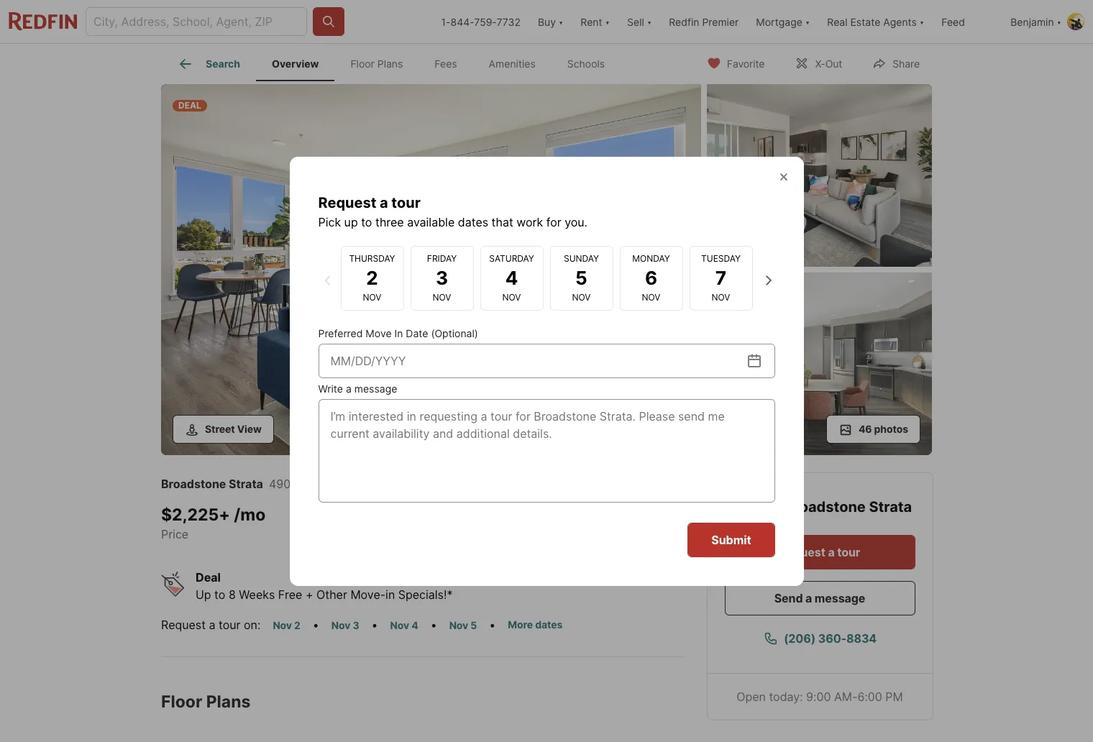 Task type: describe. For each thing, give the bounding box(es) containing it.
3 for nov
[[353, 619, 359, 631]]

search link
[[177, 55, 240, 73]]

submit
[[712, 533, 751, 547]]

deal link
[[161, 84, 701, 458]]

move
[[366, 327, 392, 339]]

dates inside button
[[535, 619, 563, 631]]

feed button
[[933, 0, 1002, 43]]

move-
[[351, 588, 386, 602]]

• for nov 3
[[372, 618, 378, 632]]

tuesday 7 nov
[[701, 253, 741, 303]]

nov right on:
[[273, 619, 292, 631]]

amenities
[[489, 58, 536, 70]]

previous image
[[319, 271, 337, 289]]

am-
[[835, 690, 858, 704]]

preferred
[[318, 327, 363, 339]]

$2,225+
[[161, 505, 230, 525]]

(206) 360-8834 link
[[725, 621, 916, 656]]

46 photos
[[859, 423, 908, 435]]

in
[[394, 327, 403, 339]]

(206) 360-8834 button
[[725, 621, 916, 656]]

Preferred Move In Date (Optional) text field
[[330, 352, 745, 369]]

more dates
[[508, 619, 563, 631]]

share button
[[860, 48, 932, 77]]

request for request a tour pick up to three available dates that work for you.
[[318, 194, 376, 211]]

/mo
[[234, 505, 266, 525]]

x-
[[815, 57, 825, 69]]

x-out button
[[783, 48, 855, 77]]

1 vertical spatial floor
[[161, 692, 202, 712]]

preferred move in date (optional)
[[318, 327, 478, 339]]

schools tab
[[551, 47, 621, 81]]

floor plans inside floor plans tab
[[351, 58, 403, 70]]

three
[[375, 215, 404, 229]]

6
[[645, 267, 657, 289]]

write a message
[[318, 382, 397, 394]]

monday
[[632, 253, 670, 264]]

thursday 2 nov
[[349, 253, 395, 303]]

nov inside monday 6 nov
[[642, 292, 661, 303]]

1 vertical spatial plans
[[206, 692, 251, 712]]

x-out
[[815, 57, 842, 69]]

redfin premier button
[[660, 0, 747, 43]]

2 for thursday
[[366, 267, 378, 289]]

9:00
[[807, 690, 831, 704]]

pm
[[886, 690, 903, 704]]

25th
[[301, 477, 326, 491]]

saturday 4 nov
[[489, 253, 534, 303]]

street
[[205, 423, 235, 435]]

send
[[775, 591, 803, 606]]

3 for friday
[[436, 267, 448, 289]]

view
[[237, 423, 262, 435]]

nov down the "other"
[[331, 619, 350, 631]]

map entry image
[[612, 473, 684, 545]]

dates inside request a tour pick up to three available dates that work for you.
[[458, 215, 488, 229]]

favorite button
[[695, 48, 777, 77]]

premier
[[702, 15, 739, 28]]

nov 3
[[331, 619, 359, 631]]

redfin
[[669, 15, 699, 28]]

friday
[[427, 253, 457, 264]]

message for send a message
[[815, 591, 866, 606]]

thursday
[[349, 253, 395, 264]]

send a message
[[775, 591, 866, 606]]

specials!*
[[398, 588, 453, 602]]

more
[[508, 619, 533, 631]]

floor plans tab
[[335, 47, 419, 81]]

dialog containing 2
[[289, 156, 804, 586]]

ave
[[329, 477, 349, 491]]

360-
[[818, 631, 846, 646]]

tour for request a tour
[[838, 545, 861, 560]]

contact
[[725, 498, 782, 516]]

overview
[[272, 58, 319, 70]]

nov inside sunday 5 nov
[[572, 292, 591, 303]]

message for write a message
[[354, 382, 397, 394]]

on:
[[244, 618, 261, 632]]

favorite
[[727, 57, 765, 69]]

photos
[[874, 423, 908, 435]]

4906
[[269, 477, 298, 491]]

to inside request a tour pick up to three available dates that work for you.
[[361, 215, 372, 229]]

(206)
[[784, 631, 816, 646]]

free
[[278, 588, 302, 602]]

a for write a message
[[346, 382, 352, 394]]

• for nov 2
[[313, 618, 319, 632]]

fees
[[435, 58, 457, 70]]

out
[[825, 57, 842, 69]]

price
[[161, 527, 189, 541]]

date
[[406, 327, 428, 339]]

a for request a tour pick up to three available dates that work for you.
[[380, 194, 388, 211]]

tab list containing search
[[161, 44, 632, 81]]

that
[[492, 215, 513, 229]]

submit button
[[688, 522, 775, 557]]

more dates button
[[501, 616, 569, 633]]

(optional)
[[431, 327, 478, 339]]

nov inside tuesday 7 nov
[[712, 292, 730, 303]]

nov 2 button
[[266, 617, 307, 634]]

sunday 5 nov
[[564, 253, 599, 303]]

nov 4 button
[[384, 617, 425, 634]]

844-
[[451, 15, 474, 28]]



Task type: vqa. For each thing, say whether or not it's contained in the screenshot.
(206) 360-8834 'LINK' in the bottom right of the page
yes



Task type: locate. For each thing, give the bounding box(es) containing it.
1 horizontal spatial 2
[[366, 267, 378, 289]]

0 vertical spatial 4
[[505, 267, 518, 289]]

send a message button
[[725, 581, 916, 616]]

tour for request a tour pick up to three available dates that work for you.
[[391, 194, 421, 211]]

0 horizontal spatial dates
[[458, 215, 488, 229]]

• left nov 5 button
[[431, 618, 437, 632]]

0 vertical spatial floor plans
[[351, 58, 403, 70]]

759-
[[474, 15, 497, 28]]

1-
[[441, 15, 451, 28]]

2 inside button
[[294, 619, 300, 631]]

1 vertical spatial to
[[214, 588, 225, 602]]

+
[[306, 588, 313, 602]]

available
[[407, 215, 455, 229]]

0 horizontal spatial 4
[[412, 619, 418, 631]]

plans
[[377, 58, 403, 70], [206, 692, 251, 712]]

1-844-759-7732
[[441, 15, 521, 28]]

0 horizontal spatial request
[[161, 618, 206, 632]]

nov 5
[[449, 619, 477, 631]]

1 • from the left
[[313, 618, 319, 632]]

a for request a tour
[[828, 545, 835, 560]]

0 vertical spatial to
[[361, 215, 372, 229]]

4 down saturday
[[505, 267, 518, 289]]

request
[[318, 194, 376, 211], [780, 545, 826, 560], [161, 618, 206, 632]]

message inside dialog
[[354, 382, 397, 394]]

request a tour button
[[725, 535, 916, 570]]

2 vertical spatial request
[[161, 618, 206, 632]]

1 horizontal spatial floor
[[351, 58, 375, 70]]

2 • from the left
[[372, 618, 378, 632]]

• right nov 2 button
[[313, 618, 319, 632]]

1 horizontal spatial tour
[[391, 194, 421, 211]]

5 inside sunday 5 nov
[[575, 267, 587, 289]]

0 vertical spatial 2
[[366, 267, 378, 289]]

1 vertical spatial dates
[[535, 619, 563, 631]]

request inside request a tour button
[[780, 545, 826, 560]]

0 horizontal spatial broadstone
[[161, 477, 226, 491]]

to inside deal up to 8 weeks free + other move-in specials!*
[[214, 588, 225, 602]]

submit search image
[[321, 14, 336, 29]]

0 vertical spatial request
[[318, 194, 376, 211]]

2 inside thursday 2 nov
[[366, 267, 378, 289]]

•
[[313, 618, 319, 632], [372, 618, 378, 632], [431, 618, 437, 632], [489, 618, 496, 632]]

request for request a tour on:
[[161, 618, 206, 632]]

street view button
[[173, 415, 274, 444]]

• left more
[[489, 618, 496, 632]]

a up three
[[380, 194, 388, 211]]

City, Address, School, Agent, ZIP search field
[[86, 7, 307, 36]]

7
[[715, 267, 727, 289]]

a for request a tour on:
[[209, 618, 215, 632]]

dates right more
[[535, 619, 563, 631]]

message
[[354, 382, 397, 394], [815, 591, 866, 606]]

4 inside button
[[412, 619, 418, 631]]

nov inside thursday 2 nov
[[363, 292, 381, 303]]

nov down 7
[[712, 292, 730, 303]]

up
[[196, 588, 211, 602]]

broadstone up "$2,225+"
[[161, 477, 226, 491]]

1 horizontal spatial 4
[[505, 267, 518, 289]]

0 vertical spatial dates
[[458, 215, 488, 229]]

nov inside saturday 4 nov
[[502, 292, 521, 303]]

message inside button
[[815, 591, 866, 606]]

$2,225+ /mo price
[[161, 505, 266, 541]]

request for request a tour
[[780, 545, 826, 560]]

1 horizontal spatial request
[[318, 194, 376, 211]]

1 horizontal spatial 3
[[436, 267, 448, 289]]

2 horizontal spatial request
[[780, 545, 826, 560]]

1 horizontal spatial plans
[[377, 58, 403, 70]]

6:00
[[858, 690, 883, 704]]

3
[[436, 267, 448, 289], [353, 619, 359, 631]]

tour left on:
[[219, 618, 241, 632]]

schools
[[567, 58, 605, 70]]

street view
[[205, 423, 262, 435]]

2 horizontal spatial tour
[[838, 545, 861, 560]]

a for send a message
[[806, 591, 813, 606]]

strata
[[229, 477, 263, 491], [869, 498, 912, 516]]

tour up three
[[391, 194, 421, 211]]

nov down saturday
[[502, 292, 521, 303]]

next image
[[759, 271, 777, 289]]

fees tab
[[419, 47, 473, 81]]

tour up send a message button
[[838, 545, 861, 560]]

image image
[[161, 84, 701, 455], [707, 84, 932, 267], [707, 273, 932, 455]]

1 vertical spatial strata
[[869, 498, 912, 516]]

4 • from the left
[[489, 618, 496, 632]]

request down contact broadstone strata
[[780, 545, 826, 560]]

request inside request a tour pick up to three available dates that work for you.
[[318, 194, 376, 211]]

in
[[386, 588, 395, 602]]

0 vertical spatial 5
[[575, 267, 587, 289]]

work
[[517, 215, 543, 229]]

1 horizontal spatial message
[[815, 591, 866, 606]]

tour for request a tour on:
[[219, 618, 241, 632]]

2 down free
[[294, 619, 300, 631]]

1 vertical spatial message
[[815, 591, 866, 606]]

redfin premier
[[669, 15, 739, 28]]

dates left that
[[458, 215, 488, 229]]

3 down friday
[[436, 267, 448, 289]]

0 vertical spatial strata
[[229, 477, 263, 491]]

46 photos button
[[826, 415, 921, 444]]

8
[[229, 588, 236, 602]]

4 inside saturday 4 nov
[[505, 267, 518, 289]]

up
[[344, 215, 358, 229]]

4 down specials!*
[[412, 619, 418, 631]]

a down contact broadstone strata
[[828, 545, 835, 560]]

to left 8
[[214, 588, 225, 602]]

1 horizontal spatial floor plans
[[351, 58, 403, 70]]

5 for nov
[[471, 619, 477, 631]]

search
[[206, 58, 240, 70]]

2
[[366, 267, 378, 289], [294, 619, 300, 631]]

open
[[737, 690, 766, 704]]

contact broadstone strata
[[725, 498, 912, 516]]

4
[[505, 267, 518, 289], [412, 619, 418, 631]]

request down up
[[161, 618, 206, 632]]

7732
[[497, 15, 521, 28]]

sunday
[[564, 253, 599, 264]]

deal up to 8 weeks free + other move-in specials!*
[[196, 570, 453, 602]]

• for nov 4
[[431, 618, 437, 632]]

to right "up"
[[361, 215, 372, 229]]

nov 4
[[390, 619, 418, 631]]

deal
[[178, 100, 201, 111]]

1 vertical spatial request
[[780, 545, 826, 560]]

amenities tab
[[473, 47, 551, 81]]

nov 2
[[273, 619, 300, 631]]

0 horizontal spatial plans
[[206, 692, 251, 712]]

0 vertical spatial 3
[[436, 267, 448, 289]]

1 vertical spatial 2
[[294, 619, 300, 631]]

a down up
[[209, 618, 215, 632]]

nov down the in
[[390, 619, 409, 631]]

0 horizontal spatial to
[[214, 588, 225, 602]]

0 vertical spatial plans
[[377, 58, 403, 70]]

a right send
[[806, 591, 813, 606]]

0 horizontal spatial 3
[[353, 619, 359, 631]]

weeks
[[239, 588, 275, 602]]

nov
[[363, 292, 381, 303], [433, 292, 451, 303], [502, 292, 521, 303], [572, 292, 591, 303], [642, 292, 661, 303], [712, 292, 730, 303], [273, 619, 292, 631], [331, 619, 350, 631], [390, 619, 409, 631], [449, 619, 468, 631]]

share
[[893, 57, 920, 69]]

3 inside friday 3 nov
[[436, 267, 448, 289]]

2 for nov
[[294, 619, 300, 631]]

• right nov 3 button
[[372, 618, 378, 632]]

a right write
[[346, 382, 352, 394]]

5 left more
[[471, 619, 477, 631]]

1 vertical spatial broadstone
[[785, 498, 866, 516]]

I'm interested in requesting a tour for Broadstone Strata. Please send me current availability and additional details. text field
[[330, 407, 763, 494]]

open today: 9:00 am-6:00 pm
[[737, 690, 903, 704]]

5
[[575, 267, 587, 289], [471, 619, 477, 631]]

monday 6 nov
[[632, 253, 670, 303]]

a
[[380, 194, 388, 211], [346, 382, 352, 394], [828, 545, 835, 560], [806, 591, 813, 606], [209, 618, 215, 632]]

0 horizontal spatial tour
[[219, 618, 241, 632]]

1 vertical spatial 4
[[412, 619, 418, 631]]

plans inside tab
[[377, 58, 403, 70]]

you.
[[565, 215, 588, 229]]

tour inside request a tour pick up to three available dates that work for you.
[[391, 194, 421, 211]]

request up "up"
[[318, 194, 376, 211]]

user photo image
[[1067, 13, 1085, 30]]

1 vertical spatial 5
[[471, 619, 477, 631]]

0 horizontal spatial floor
[[161, 692, 202, 712]]

0 vertical spatial broadstone
[[161, 477, 226, 491]]

nov inside friday 3 nov
[[433, 292, 451, 303]]

1 vertical spatial floor plans
[[161, 692, 251, 712]]

8834
[[846, 631, 877, 646]]

ne
[[352, 477, 368, 491]]

tour inside button
[[838, 545, 861, 560]]

5 for sunday
[[575, 267, 587, 289]]

1-844-759-7732 link
[[441, 15, 521, 28]]

nov up (optional) in the left top of the page
[[433, 292, 451, 303]]

message right write
[[354, 382, 397, 394]]

pick
[[318, 215, 341, 229]]

0 horizontal spatial message
[[354, 382, 397, 394]]

0 horizontal spatial floor plans
[[161, 692, 251, 712]]

1 vertical spatial 3
[[353, 619, 359, 631]]

1 horizontal spatial dates
[[535, 619, 563, 631]]

dates
[[458, 215, 488, 229], [535, 619, 563, 631]]

nov up move
[[363, 292, 381, 303]]

0 vertical spatial message
[[354, 382, 397, 394]]

1 vertical spatial tour
[[838, 545, 861, 560]]

nov down sunday
[[572, 292, 591, 303]]

dialog
[[289, 156, 804, 586]]

request a tour on:
[[161, 618, 261, 632]]

1 horizontal spatial 5
[[575, 267, 587, 289]]

overview tab
[[256, 47, 335, 81]]

2 vertical spatial tour
[[219, 618, 241, 632]]

0 vertical spatial tour
[[391, 194, 421, 211]]

3 down move-
[[353, 619, 359, 631]]

3 inside button
[[353, 619, 359, 631]]

today:
[[769, 690, 803, 704]]

5 down sunday
[[575, 267, 587, 289]]

floor inside tab
[[351, 58, 375, 70]]

1 horizontal spatial strata
[[869, 498, 912, 516]]

1 horizontal spatial broadstone
[[785, 498, 866, 516]]

nov 5 button
[[443, 617, 484, 634]]

nov down specials!*
[[449, 619, 468, 631]]

3 • from the left
[[431, 618, 437, 632]]

saturday
[[489, 253, 534, 264]]

4 for saturday
[[505, 267, 518, 289]]

• for nov 5
[[489, 618, 496, 632]]

5 inside button
[[471, 619, 477, 631]]

0 horizontal spatial 5
[[471, 619, 477, 631]]

0 vertical spatial floor
[[351, 58, 375, 70]]

46
[[859, 423, 872, 435]]

nov down 6
[[642, 292, 661, 303]]

friday 3 nov
[[427, 253, 457, 303]]

4 for nov
[[412, 619, 418, 631]]

0 horizontal spatial 2
[[294, 619, 300, 631]]

nov 3 button
[[325, 617, 366, 634]]

broadstone up request a tour in the bottom right of the page
[[785, 498, 866, 516]]

message up "360-"
[[815, 591, 866, 606]]

for
[[546, 215, 561, 229]]

2 down thursday
[[366, 267, 378, 289]]

0 horizontal spatial strata
[[229, 477, 263, 491]]

a inside request a tour pick up to three available dates that work for you.
[[380, 194, 388, 211]]

1 horizontal spatial to
[[361, 215, 372, 229]]

tuesday
[[701, 253, 741, 264]]

tab list
[[161, 44, 632, 81]]

request a tour
[[780, 545, 861, 560]]



